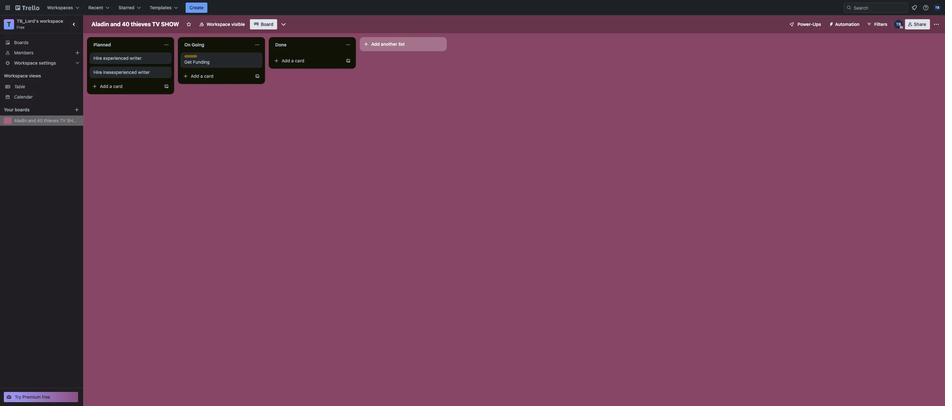 Task type: vqa. For each thing, say whether or not it's contained in the screenshot.
right Color: green, title: "Goal" element
no



Task type: describe. For each thing, give the bounding box(es) containing it.
members
[[14, 50, 33, 55]]

automation
[[836, 21, 860, 27]]

color: yellow, title: "less than $25m" element
[[184, 55, 197, 58]]

writer for hire experienced writer
[[130, 55, 142, 61]]

tb_lord's
[[17, 18, 39, 24]]

add a card for on going
[[191, 73, 214, 79]]

free
[[42, 395, 50, 400]]

and inside the 'aladin and 40 thieves tv show' text field
[[110, 21, 121, 28]]

create
[[190, 5, 204, 10]]

aladin and 40 thieves tv show link
[[14, 118, 81, 124]]

recent
[[88, 5, 103, 10]]

t link
[[4, 19, 14, 29]]

sm image
[[827, 19, 836, 28]]

board link
[[250, 19, 277, 29]]

boards
[[14, 40, 29, 45]]

add a card button for on going
[[181, 71, 252, 81]]

Done text field
[[272, 40, 342, 50]]

try
[[15, 395, 21, 400]]

t
[[7, 20, 11, 28]]

0 horizontal spatial aladin
[[14, 118, 27, 123]]

aladin and 40 thieves tv show inside text field
[[92, 21, 179, 28]]

show inside text field
[[161, 21, 179, 28]]

hire inexexperienced writer
[[94, 69, 150, 75]]

tv inside the 'aladin and 40 thieves tv show' text field
[[152, 21, 160, 28]]

a for planned
[[110, 84, 112, 89]]

settings
[[39, 60, 56, 66]]

tb_lord's workspace free
[[17, 18, 63, 30]]

tv inside aladin and 40 thieves tv show link
[[60, 118, 66, 123]]

thieves inside the 'aladin and 40 thieves tv show' text field
[[131, 21, 151, 28]]

and inside aladin and 40 thieves tv show link
[[28, 118, 36, 123]]

workspaces button
[[43, 3, 83, 13]]

hire experienced writer
[[94, 55, 142, 61]]

your boards
[[4, 107, 30, 112]]

workspace
[[40, 18, 63, 24]]

starred
[[119, 5, 134, 10]]

workspace for workspace views
[[4, 73, 28, 78]]

get
[[184, 59, 192, 65]]

card for planned
[[113, 84, 123, 89]]

members link
[[0, 48, 83, 58]]

on going
[[184, 42, 204, 47]]

visible
[[231, 21, 245, 27]]

create from template… image
[[164, 84, 169, 89]]

board
[[261, 21, 274, 27]]

table
[[14, 84, 25, 89]]

a for on going
[[201, 73, 203, 79]]

workspace visible
[[207, 21, 245, 27]]

free
[[17, 25, 25, 30]]

share button
[[906, 19, 931, 29]]

workspace settings button
[[0, 58, 83, 68]]

back to home image
[[15, 3, 39, 13]]

star or unstar board image
[[186, 22, 191, 27]]

get funding
[[184, 59, 210, 65]]

card for done
[[295, 58, 305, 63]]

try premium free
[[15, 395, 50, 400]]

0 horizontal spatial show
[[67, 118, 81, 123]]

calendar link
[[14, 94, 79, 100]]

40 inside text field
[[122, 21, 130, 28]]

writer for hire inexexperienced writer
[[138, 69, 150, 75]]

funding
[[193, 59, 210, 65]]

add for done
[[282, 58, 290, 63]]

add a card button for done
[[272, 56, 343, 66]]

your boards with 1 items element
[[4, 106, 65, 114]]



Task type: locate. For each thing, give the bounding box(es) containing it.
starred button
[[115, 3, 145, 13]]

workspace views
[[4, 73, 41, 78]]

another
[[381, 41, 398, 47]]

2 horizontal spatial card
[[295, 58, 305, 63]]

2 horizontal spatial add a card
[[282, 58, 305, 63]]

aladin
[[92, 21, 109, 28], [14, 118, 27, 123]]

show menu image
[[934, 21, 940, 28]]

workspace visible button
[[195, 19, 249, 29]]

done
[[275, 42, 287, 47]]

and
[[110, 21, 121, 28], [28, 118, 36, 123]]

add a card button down 'get funding' "link"
[[181, 71, 252, 81]]

Search field
[[852, 3, 908, 12]]

1 horizontal spatial show
[[161, 21, 179, 28]]

hire for hire inexexperienced writer
[[94, 69, 102, 75]]

thieves inside aladin and 40 thieves tv show link
[[44, 118, 59, 123]]

card down funding
[[204, 73, 214, 79]]

card down done text box
[[295, 58, 305, 63]]

tyler black (tylerblack44) image
[[934, 4, 942, 12]]

0 vertical spatial and
[[110, 21, 121, 28]]

workspace navigation collapse icon image
[[70, 20, 79, 29]]

workspace for workspace visible
[[207, 21, 230, 27]]

show down templates dropdown button
[[161, 21, 179, 28]]

tb_lord's workspace link
[[17, 18, 63, 24]]

workspace settings
[[14, 60, 56, 66]]

create from template… image for on going
[[255, 74, 260, 79]]

tv down calendar link
[[60, 118, 66, 123]]

a down done text box
[[291, 58, 294, 63]]

experienced
[[103, 55, 129, 61]]

0 horizontal spatial aladin and 40 thieves tv show
[[14, 118, 81, 123]]

workspace inside popup button
[[14, 60, 38, 66]]

0 vertical spatial tv
[[152, 21, 160, 28]]

0 horizontal spatial create from template… image
[[255, 74, 260, 79]]

writer up hire inexexperienced writer link at the left top
[[130, 55, 142, 61]]

40 down starred
[[122, 21, 130, 28]]

a
[[291, 58, 294, 63], [201, 73, 203, 79], [110, 84, 112, 89]]

a down funding
[[201, 73, 203, 79]]

40 down your boards with 1 items element
[[37, 118, 43, 123]]

power-ups button
[[785, 19, 825, 29]]

add a card
[[282, 58, 305, 63], [191, 73, 214, 79], [100, 84, 123, 89]]

and down starred
[[110, 21, 121, 28]]

add for on going
[[191, 73, 199, 79]]

0 vertical spatial add a card
[[282, 58, 305, 63]]

create from template… image for done
[[346, 58, 351, 63]]

1 vertical spatial add a card
[[191, 73, 214, 79]]

0 vertical spatial create from template… image
[[346, 58, 351, 63]]

0 horizontal spatial a
[[110, 84, 112, 89]]

customize views image
[[281, 21, 287, 28]]

add down get funding
[[191, 73, 199, 79]]

0 vertical spatial thieves
[[131, 21, 151, 28]]

add left the another
[[371, 41, 380, 47]]

1 horizontal spatial add a card
[[191, 73, 214, 79]]

templates
[[150, 5, 172, 10]]

0 horizontal spatial tv
[[60, 118, 66, 123]]

workspaces
[[47, 5, 73, 10]]

0 horizontal spatial add a card button
[[90, 81, 161, 92]]

hire inexexperienced writer link
[[94, 69, 168, 76]]

your
[[4, 107, 14, 112]]

tv down templates
[[152, 21, 160, 28]]

create button
[[186, 3, 208, 13]]

aladin and 40 thieves tv show
[[92, 21, 179, 28], [14, 118, 81, 123]]

2 vertical spatial card
[[113, 84, 123, 89]]

1 vertical spatial a
[[201, 73, 203, 79]]

workspace inside button
[[207, 21, 230, 27]]

add a card down funding
[[191, 73, 214, 79]]

0 horizontal spatial card
[[113, 84, 123, 89]]

1 vertical spatial card
[[204, 73, 214, 79]]

add down done
[[282, 58, 290, 63]]

add a card button
[[272, 56, 343, 66], [181, 71, 252, 81], [90, 81, 161, 92]]

0 vertical spatial a
[[291, 58, 294, 63]]

add down inexexperienced
[[100, 84, 108, 89]]

0 vertical spatial aladin
[[92, 21, 109, 28]]

thieves down 'starred' popup button
[[131, 21, 151, 28]]

workspace for workspace settings
[[14, 60, 38, 66]]

1 vertical spatial aladin
[[14, 118, 27, 123]]

1 hire from the top
[[94, 55, 102, 61]]

0 vertical spatial writer
[[130, 55, 142, 61]]

1 horizontal spatial add a card button
[[181, 71, 252, 81]]

filters button
[[865, 19, 890, 29]]

a for done
[[291, 58, 294, 63]]

add a card button down done text box
[[272, 56, 343, 66]]

On Going text field
[[181, 40, 251, 50]]

going
[[192, 42, 204, 47]]

card down inexexperienced
[[113, 84, 123, 89]]

show down add board image
[[67, 118, 81, 123]]

2 vertical spatial workspace
[[4, 73, 28, 78]]

1 vertical spatial tv
[[60, 118, 66, 123]]

hire down planned
[[94, 55, 102, 61]]

planned
[[94, 42, 111, 47]]

workspace left the "visible"
[[207, 21, 230, 27]]

writer
[[130, 55, 142, 61], [138, 69, 150, 75]]

0 vertical spatial 40
[[122, 21, 130, 28]]

0 vertical spatial workspace
[[207, 21, 230, 27]]

0 horizontal spatial and
[[28, 118, 36, 123]]

1 horizontal spatial create from template… image
[[346, 58, 351, 63]]

aladin down boards
[[14, 118, 27, 123]]

0 vertical spatial hire
[[94, 55, 102, 61]]

thieves
[[131, 21, 151, 28], [44, 118, 59, 123]]

add a card for done
[[282, 58, 305, 63]]

writer inside hire experienced writer link
[[130, 55, 142, 61]]

1 vertical spatial aladin and 40 thieves tv show
[[14, 118, 81, 123]]

boards
[[15, 107, 30, 112]]

1 vertical spatial thieves
[[44, 118, 59, 123]]

aladin and 40 thieves tv show down 'starred' popup button
[[92, 21, 179, 28]]

calendar
[[14, 94, 33, 100]]

0 horizontal spatial thieves
[[44, 118, 59, 123]]

1 horizontal spatial tv
[[152, 21, 160, 28]]

1 vertical spatial show
[[67, 118, 81, 123]]

add a card down done
[[282, 58, 305, 63]]

aladin inside text field
[[92, 21, 109, 28]]

show
[[161, 21, 179, 28], [67, 118, 81, 123]]

search image
[[847, 5, 852, 10]]

1 horizontal spatial thieves
[[131, 21, 151, 28]]

1 horizontal spatial and
[[110, 21, 121, 28]]

1 horizontal spatial aladin and 40 thieves tv show
[[92, 21, 179, 28]]

tv
[[152, 21, 160, 28], [60, 118, 66, 123]]

views
[[29, 73, 41, 78]]

boards link
[[0, 37, 83, 48]]

add a card down inexexperienced
[[100, 84, 123, 89]]

power-
[[798, 21, 813, 27]]

try premium free button
[[4, 392, 78, 403]]

1 horizontal spatial 40
[[122, 21, 130, 28]]

1 vertical spatial create from template… image
[[255, 74, 260, 79]]

share
[[914, 21, 927, 27]]

add another list button
[[360, 37, 447, 51]]

add inside "button"
[[371, 41, 380, 47]]

filters
[[875, 21, 888, 27]]

1 horizontal spatial aladin
[[92, 21, 109, 28]]

card for on going
[[204, 73, 214, 79]]

hire left inexexperienced
[[94, 69, 102, 75]]

add for planned
[[100, 84, 108, 89]]

a down inexexperienced
[[110, 84, 112, 89]]

ups
[[813, 21, 822, 27]]

Board name text field
[[88, 19, 182, 29]]

get funding link
[[184, 59, 259, 65]]

Planned text field
[[90, 40, 160, 50]]

1 vertical spatial writer
[[138, 69, 150, 75]]

aladin down recent popup button
[[92, 21, 109, 28]]

and down your boards with 1 items element
[[28, 118, 36, 123]]

1 vertical spatial and
[[28, 118, 36, 123]]

writer inside hire inexexperienced writer link
[[138, 69, 150, 75]]

card
[[295, 58, 305, 63], [204, 73, 214, 79], [113, 84, 123, 89]]

1 vertical spatial 40
[[37, 118, 43, 123]]

add board image
[[74, 107, 79, 112]]

tb_lord (tylerblack44) image
[[895, 20, 904, 29]]

list
[[399, 41, 405, 47]]

40
[[122, 21, 130, 28], [37, 118, 43, 123]]

0 horizontal spatial 40
[[37, 118, 43, 123]]

1 vertical spatial workspace
[[14, 60, 38, 66]]

0 vertical spatial aladin and 40 thieves tv show
[[92, 21, 179, 28]]

2 horizontal spatial add a card button
[[272, 56, 343, 66]]

2 horizontal spatial a
[[291, 58, 294, 63]]

2 hire from the top
[[94, 69, 102, 75]]

0 vertical spatial card
[[295, 58, 305, 63]]

add a card for planned
[[100, 84, 123, 89]]

0 horizontal spatial add a card
[[100, 84, 123, 89]]

2 vertical spatial add a card
[[100, 84, 123, 89]]

hire
[[94, 55, 102, 61], [94, 69, 102, 75]]

1 horizontal spatial a
[[201, 73, 203, 79]]

automation button
[[827, 19, 864, 29]]

add a card button for planned
[[90, 81, 161, 92]]

inexexperienced
[[103, 69, 137, 75]]

power-ups
[[798, 21, 822, 27]]

1 horizontal spatial card
[[204, 73, 214, 79]]

hire experienced writer link
[[94, 55, 168, 61]]

thieves down your boards with 1 items element
[[44, 118, 59, 123]]

this member is an admin of this board. image
[[900, 26, 903, 29]]

2 vertical spatial a
[[110, 84, 112, 89]]

workspace up table
[[4, 73, 28, 78]]

create from template… image
[[346, 58, 351, 63], [255, 74, 260, 79]]

templates button
[[146, 3, 182, 13]]

recent button
[[85, 3, 113, 13]]

aladin and 40 thieves tv show down your boards with 1 items element
[[14, 118, 81, 123]]

add a card button down hire inexexperienced writer
[[90, 81, 161, 92]]

primary element
[[0, 0, 946, 15]]

0 vertical spatial show
[[161, 21, 179, 28]]

workspace down members
[[14, 60, 38, 66]]

open information menu image
[[923, 4, 930, 11]]

premium
[[22, 395, 41, 400]]

on
[[184, 42, 191, 47]]

writer down hire experienced writer link
[[138, 69, 150, 75]]

add another list
[[371, 41, 405, 47]]

1 vertical spatial hire
[[94, 69, 102, 75]]

0 notifications image
[[911, 4, 919, 12]]

workspace
[[207, 21, 230, 27], [14, 60, 38, 66], [4, 73, 28, 78]]

table link
[[14, 84, 79, 90]]

hire for hire experienced writer
[[94, 55, 102, 61]]

add
[[371, 41, 380, 47], [282, 58, 290, 63], [191, 73, 199, 79], [100, 84, 108, 89]]



